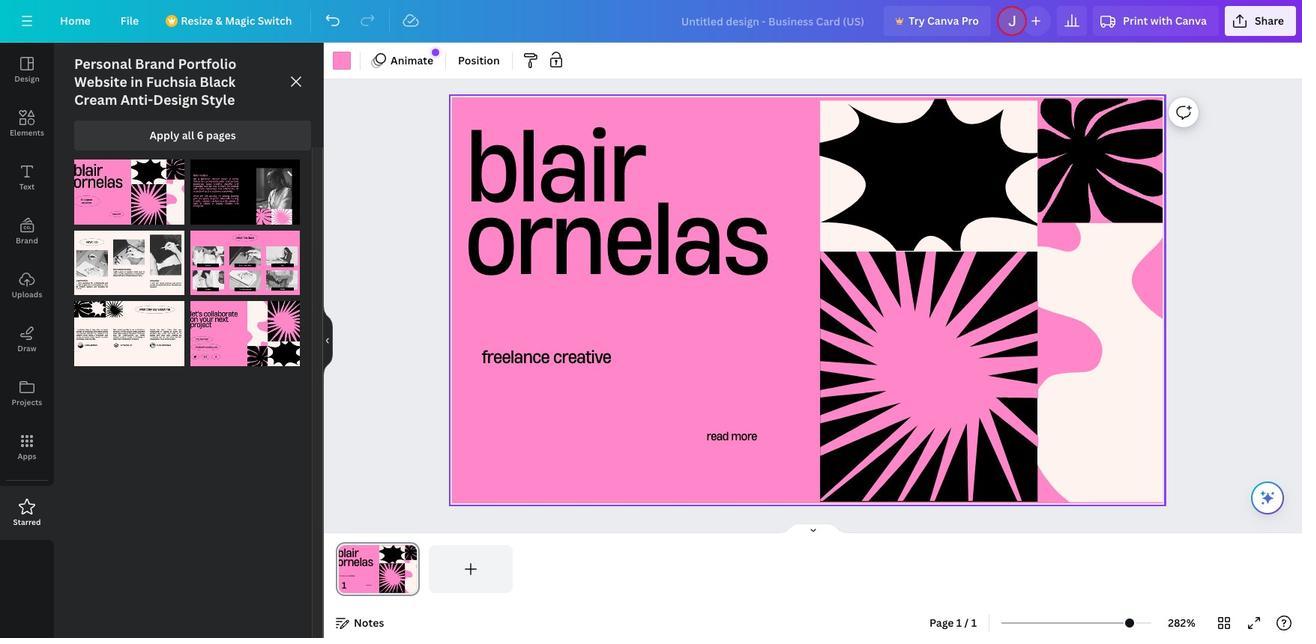 Task type: locate. For each thing, give the bounding box(es) containing it.
0 vertical spatial brand
[[135, 55, 175, 73]]

design up apply on the top left
[[153, 91, 198, 109]]

/
[[965, 616, 969, 631]]

282%
[[1168, 616, 1196, 631]]

ornelas
[[464, 176, 768, 299]]

share button
[[1225, 6, 1296, 36]]

1 horizontal spatial canva
[[1175, 13, 1207, 28]]

print with canva button
[[1093, 6, 1219, 36]]

text
[[19, 181, 35, 192]]

fuchsia
[[146, 73, 196, 91]]

1 1 from the left
[[957, 616, 962, 631]]

1 canva from the left
[[928, 13, 959, 28]]

1 horizontal spatial design
[[153, 91, 198, 109]]

apply
[[149, 128, 179, 142]]

1 right /
[[971, 616, 977, 631]]

0 horizontal spatial canva
[[928, 13, 959, 28]]

design up elements button
[[14, 73, 40, 84]]

0 horizontal spatial 1
[[957, 616, 962, 631]]

1 left /
[[957, 616, 962, 631]]

animate button
[[367, 49, 439, 73]]

1 horizontal spatial brand
[[135, 55, 175, 73]]

notes button
[[330, 612, 390, 636]]

brand
[[135, 55, 175, 73], [16, 235, 38, 246]]

6
[[197, 128, 204, 142]]

magic
[[225, 13, 255, 28]]

brand up anti-
[[135, 55, 175, 73]]

Page title text field
[[353, 579, 359, 594]]

design
[[14, 73, 40, 84], [153, 91, 198, 109]]

apply all 6 pages button
[[74, 121, 311, 151]]

brand up "uploads" button
[[16, 235, 38, 246]]

design inside button
[[14, 73, 40, 84]]

draw button
[[0, 313, 54, 367]]

starred
[[13, 517, 41, 528]]

position
[[458, 53, 500, 67]]

canva right with
[[1175, 13, 1207, 28]]

blair
[[464, 104, 643, 227]]

anti-
[[121, 91, 153, 109]]

page 1 / 1
[[930, 616, 977, 631]]

design button
[[0, 43, 54, 97]]

0 vertical spatial design
[[14, 73, 40, 84]]

1 horizontal spatial 1
[[971, 616, 977, 631]]

file button
[[109, 6, 151, 36]]

resize & magic switch button
[[157, 6, 304, 36]]

draw
[[17, 343, 37, 354]]

canva
[[928, 13, 959, 28], [1175, 13, 1207, 28]]

personal brand portfolio website in fuchsia black cream anti-design style
[[74, 55, 236, 109]]

#ff86c8 image
[[333, 52, 351, 70]]

file
[[121, 13, 139, 28]]

text button
[[0, 151, 54, 205]]

brand inside personal brand portfolio website in fuchsia black cream anti-design style
[[135, 55, 175, 73]]

Design title text field
[[669, 6, 878, 36]]

2 canva from the left
[[1175, 13, 1207, 28]]

projects
[[12, 397, 42, 408]]

canva inside button
[[928, 13, 959, 28]]

canva right try
[[928, 13, 959, 28]]

1 vertical spatial design
[[153, 91, 198, 109]]

home
[[60, 13, 91, 28]]

1 vertical spatial brand
[[16, 235, 38, 246]]

apply all 6 pages
[[149, 128, 236, 142]]

1
[[957, 616, 962, 631], [971, 616, 977, 631]]

0 horizontal spatial design
[[14, 73, 40, 84]]

0 horizontal spatial brand
[[16, 235, 38, 246]]

switch
[[258, 13, 292, 28]]

home link
[[48, 6, 103, 36]]

elements
[[10, 127, 44, 138]]

cream
[[74, 91, 117, 109]]



Task type: describe. For each thing, give the bounding box(es) containing it.
apps button
[[0, 421, 54, 475]]

&
[[216, 13, 223, 28]]

personal
[[74, 55, 132, 73]]

projects button
[[0, 367, 54, 421]]

pages
[[206, 128, 236, 142]]

print
[[1123, 13, 1148, 28]]

hide pages image
[[777, 523, 849, 535]]

uploads button
[[0, 259, 54, 313]]

hide image
[[323, 305, 333, 377]]

print with canva
[[1123, 13, 1207, 28]]

portfolio
[[178, 55, 236, 73]]

share
[[1255, 13, 1284, 28]]

canva assistant image
[[1259, 490, 1277, 508]]

website
[[74, 73, 127, 91]]

apps
[[18, 451, 36, 462]]

black
[[200, 73, 236, 91]]

brand inside button
[[16, 235, 38, 246]]

all
[[182, 128, 194, 142]]

in
[[130, 73, 143, 91]]

position button
[[452, 49, 506, 73]]

main menu bar
[[0, 0, 1302, 43]]

elements button
[[0, 97, 54, 151]]

2 1 from the left
[[971, 616, 977, 631]]

uploads
[[12, 289, 42, 300]]

notes
[[354, 616, 384, 631]]

canva inside dropdown button
[[1175, 13, 1207, 28]]

design inside personal brand portfolio website in fuchsia black cream anti-design style
[[153, 91, 198, 109]]

blair ornelas
[[464, 104, 768, 299]]

page 1 image
[[336, 546, 420, 594]]

side panel tab list
[[0, 43, 54, 541]]

try
[[909, 13, 925, 28]]

page
[[930, 616, 954, 631]]

brand button
[[0, 205, 54, 259]]

resize
[[181, 13, 213, 28]]

282% button
[[1158, 612, 1206, 636]]

style
[[201, 91, 235, 109]]

try canva pro button
[[884, 6, 991, 36]]

try canva pro
[[909, 13, 979, 28]]

animate
[[391, 53, 433, 67]]

resize & magic switch
[[181, 13, 292, 28]]

with
[[1151, 13, 1173, 28]]

starred button
[[0, 487, 54, 541]]

pro
[[962, 13, 979, 28]]



Task type: vqa. For each thing, say whether or not it's contained in the screenshot.
'/'
yes



